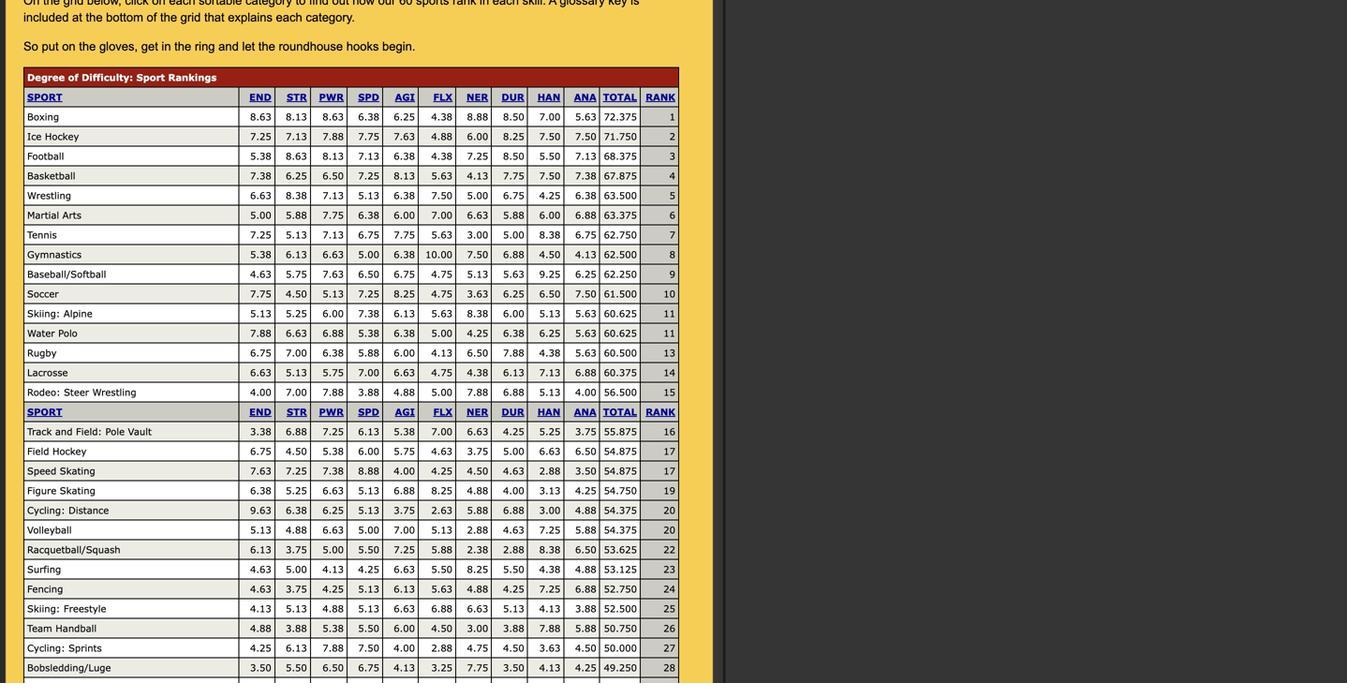 Task type: describe. For each thing, give the bounding box(es) containing it.
str for str "link" associated with the pwr "link" associated with end link for first total link from the top
[[287, 91, 307, 103]]

0 horizontal spatial of
[[68, 72, 78, 83]]

soccer
[[27, 288, 59, 299]]

1 horizontal spatial 3.50
[[503, 662, 525, 674]]

difficulty:
[[82, 72, 133, 83]]

spd link for end link associated with second total link the pwr "link"
[[358, 406, 380, 418]]

han for first total link from the top
[[538, 91, 561, 103]]

24
[[664, 584, 676, 595]]

60.625 for 5.13
[[604, 308, 637, 319]]

the right bottom
[[160, 10, 177, 24]]

1 horizontal spatial 8.88
[[467, 111, 489, 122]]

0 horizontal spatial 8.63
[[250, 111, 272, 122]]

26
[[664, 623, 676, 634]]

agi for end link for first total link from the top
[[395, 91, 415, 103]]

4.50 50.000
[[576, 643, 637, 654]]

6.88 52.750
[[576, 584, 637, 595]]

boxing
[[27, 111, 59, 122]]

62.250
[[604, 269, 637, 280]]

sortable
[[199, 0, 242, 7]]

end for end link for first total link from the top
[[249, 91, 272, 103]]

4.88 54.375
[[576, 505, 637, 516]]

rodeo:
[[27, 387, 61, 398]]

2.63
[[432, 505, 453, 516]]

gloves,
[[99, 39, 138, 53]]

skiing: for skiing: freestyle
[[27, 603, 60, 614]]

the right at on the top of page
[[86, 10, 103, 24]]

speed
[[27, 465, 56, 477]]

0 horizontal spatial 3.50
[[250, 662, 272, 674]]

1 vertical spatial 3.00
[[540, 505, 561, 516]]

dur for second total link
[[502, 406, 525, 418]]

1 vertical spatial 8.88
[[358, 465, 380, 477]]

1 vertical spatial wrestling
[[92, 387, 136, 398]]

sport link for end link for first total link from the top
[[27, 91, 62, 103]]

polo
[[58, 328, 78, 339]]

3.50 54.875
[[576, 465, 637, 477]]

4.00 56.500
[[576, 387, 637, 398]]

3
[[670, 150, 676, 162]]

1 horizontal spatial 8.63
[[286, 150, 307, 162]]

sport link for end link associated with second total link
[[27, 406, 62, 418]]

gymnastics
[[27, 249, 82, 260]]

spd for end link for first total link from the top
[[358, 91, 380, 103]]

track
[[27, 426, 52, 437]]

3.88 52.500
[[576, 603, 637, 614]]

ner link for dur "link" for second total link han 'link'
[[467, 406, 489, 418]]

arts
[[62, 210, 81, 221]]

surfing
[[27, 564, 61, 575]]

hockey for ice hockey
[[45, 131, 79, 142]]

7.38 67.875
[[576, 170, 637, 181]]

sports
[[416, 0, 450, 7]]

racquetball/squash
[[27, 544, 121, 555]]

4.88 53.125
[[576, 564, 637, 575]]

skiing: alpine
[[27, 308, 93, 319]]

agi for end link associated with second total link
[[395, 406, 415, 418]]

on the grid below, click on each sortable category to find out how our 60 sports rank in each skill. a glossary key is included at the bottom of the grid that explains each category.
[[23, 0, 640, 24]]

10.00
[[426, 249, 453, 260]]

5.25 for 8.25
[[286, 485, 307, 496]]

spd link for the pwr "link" associated with end link for first total link from the top
[[358, 91, 380, 103]]

hooks
[[347, 39, 379, 53]]

6.50 54.875
[[576, 446, 637, 457]]

rank link for second total link
[[646, 406, 676, 418]]

steer
[[64, 387, 89, 398]]

pole
[[105, 426, 125, 437]]

rank for first total link from the top
[[646, 91, 676, 103]]

field
[[27, 446, 49, 457]]

hockey for field hockey
[[52, 446, 87, 457]]

water
[[27, 328, 55, 339]]

1 vertical spatial on
[[62, 39, 76, 53]]

martial
[[27, 210, 59, 221]]

on inside on the grid below, click on each sortable category to find out how our 60 sports rank in each skill. a glossary key is included at the bottom of the grid that explains each category.
[[152, 0, 166, 7]]

1 vertical spatial in
[[162, 39, 171, 53]]

62.750
[[604, 229, 637, 240]]

basketball
[[27, 170, 75, 181]]

2 vertical spatial 7.63
[[250, 465, 272, 477]]

54.875 for 6.50 54.875
[[604, 446, 637, 457]]

4.25 49.250
[[576, 662, 637, 674]]

50.000
[[604, 643, 637, 654]]

5.88 50.750
[[576, 623, 637, 634]]

28
[[664, 662, 676, 674]]

20 for 4.88 54.375
[[664, 505, 676, 516]]

1 total link from the top
[[603, 91, 637, 103]]

4.75 for 4.38
[[432, 367, 453, 378]]

5.63 60.625 for 5.13
[[576, 308, 637, 319]]

3.00 for 5.00
[[467, 229, 489, 240]]

67.875
[[604, 170, 637, 181]]

glossary
[[560, 0, 605, 7]]

skiing: for skiing: alpine
[[27, 308, 60, 319]]

16
[[664, 426, 676, 437]]

volleyball
[[27, 524, 72, 536]]

0 vertical spatial grid
[[63, 0, 84, 7]]

the up included
[[43, 0, 60, 7]]

the right let
[[259, 39, 275, 53]]

put
[[42, 39, 59, 53]]

6.75 62.750
[[576, 229, 637, 240]]

0 horizontal spatial 3.63
[[467, 288, 489, 299]]

1 vertical spatial 5.25
[[540, 426, 561, 437]]

52.750
[[604, 584, 637, 595]]

pwr link for end link for first total link from the top
[[319, 91, 344, 103]]

2 horizontal spatial 5.75
[[394, 446, 415, 457]]

freestyle
[[64, 603, 106, 614]]

han link for second total link
[[538, 406, 561, 418]]

baseball/softball
[[27, 269, 106, 280]]

cycling: sprints
[[27, 643, 102, 654]]

68.375
[[604, 150, 637, 162]]

is
[[631, 0, 640, 7]]

total for second total link
[[603, 406, 637, 418]]

1
[[670, 111, 676, 122]]

so
[[23, 39, 38, 53]]

0 vertical spatial 5.75
[[286, 269, 307, 280]]

end link for second total link
[[249, 406, 272, 418]]

skill.
[[523, 0, 546, 7]]

cycling: for cycling: sprints
[[27, 643, 65, 654]]

pwr link for end link associated with second total link
[[319, 406, 344, 418]]

5.25 for 5.63
[[286, 308, 307, 319]]

1 vertical spatial 8.13
[[323, 150, 344, 162]]

5.88 54.375
[[576, 524, 637, 536]]

ana link for first total link from the top
[[574, 91, 597, 103]]

1 horizontal spatial each
[[276, 10, 303, 24]]

55.875
[[604, 426, 637, 437]]

27
[[664, 643, 676, 654]]

6.25 62.250
[[576, 269, 637, 280]]

0 horizontal spatial 8.13
[[286, 111, 307, 122]]

60.625 for 6.25
[[604, 328, 637, 339]]

ner for dur "link" for second total link han 'link'
[[467, 406, 489, 418]]

0 horizontal spatial each
[[169, 0, 195, 7]]

1 horizontal spatial 5.75
[[323, 367, 344, 378]]

on
[[23, 0, 40, 7]]

cycling: distance
[[27, 505, 109, 516]]

2
[[670, 131, 676, 142]]

1 horizontal spatial 7.63
[[323, 269, 344, 280]]

our
[[378, 0, 396, 7]]

0 horizontal spatial and
[[55, 426, 73, 437]]

skating for figure skating
[[60, 485, 95, 496]]

2 vertical spatial 8.13
[[394, 170, 415, 181]]

61.500
[[604, 288, 637, 299]]

category.
[[306, 10, 355, 24]]

4
[[670, 170, 676, 181]]

1 horizontal spatial and
[[219, 39, 239, 53]]

5
[[670, 190, 676, 201]]

3.75 55.875
[[576, 426, 637, 437]]

track and field: pole vault
[[27, 426, 152, 437]]

3.38
[[250, 426, 272, 437]]

team handball
[[27, 623, 97, 634]]

martial arts
[[27, 210, 81, 221]]

dur link for han 'link' for first total link from the top
[[502, 91, 525, 103]]

rodeo: steer wrestling
[[27, 387, 136, 398]]

sprints
[[69, 643, 102, 654]]

1 horizontal spatial grid
[[181, 10, 201, 24]]

6.88 60.375
[[576, 367, 637, 378]]

degree
[[27, 72, 65, 83]]

2 horizontal spatial 3.50
[[576, 465, 597, 477]]

2 total link from the top
[[603, 406, 637, 418]]

2.88 up "3.25"
[[432, 643, 453, 654]]

lacrosse
[[27, 367, 68, 378]]



Task type: vqa. For each thing, say whether or not it's contained in the screenshot.


Task type: locate. For each thing, give the bounding box(es) containing it.
rankings
[[168, 72, 217, 83]]

dur link for second total link han 'link'
[[502, 406, 525, 418]]

ner for dur "link" for han 'link' for first total link from the top
[[467, 91, 489, 103]]

2 skating from the top
[[60, 485, 95, 496]]

how
[[353, 0, 375, 7]]

3.13
[[540, 485, 561, 496]]

flx for the agi link for end link associated with second total link the pwr "link"
[[434, 406, 453, 418]]

1 vertical spatial ner link
[[467, 406, 489, 418]]

4.75 for 5.13
[[432, 269, 453, 280]]

han link for first total link from the top
[[538, 91, 561, 103]]

sport down rodeo: at the left bottom of page
[[27, 406, 62, 418]]

water polo
[[27, 328, 78, 339]]

1 vertical spatial 3.63
[[540, 643, 561, 654]]

sport link down degree
[[27, 91, 62, 103]]

1 vertical spatial dur
[[502, 406, 525, 418]]

54.375 down 54.750
[[604, 505, 637, 516]]

2 54.375 from the top
[[604, 524, 637, 536]]

2 11 from the top
[[664, 328, 676, 339]]

54.875 up 54.750
[[604, 465, 637, 477]]

2 sport from the top
[[27, 406, 62, 418]]

on right click
[[152, 0, 166, 7]]

total for first total link from the top
[[603, 91, 637, 103]]

0 vertical spatial ner link
[[467, 91, 489, 103]]

hockey up 'speed skating'
[[52, 446, 87, 457]]

rank
[[453, 0, 477, 7]]

0 vertical spatial 54.375
[[604, 505, 637, 516]]

5.13
[[358, 190, 380, 201], [286, 229, 307, 240], [467, 269, 489, 280], [323, 288, 344, 299], [250, 308, 272, 319], [540, 308, 561, 319], [286, 367, 307, 378], [540, 387, 561, 398], [358, 485, 380, 496], [358, 505, 380, 516], [250, 524, 272, 536], [432, 524, 453, 536], [358, 584, 380, 595], [286, 603, 307, 614], [358, 603, 380, 614], [503, 603, 525, 614]]

0 vertical spatial skiing:
[[27, 308, 60, 319]]

5.63 60.625 down 7.50 61.500 on the left top of the page
[[576, 308, 637, 319]]

total
[[603, 91, 637, 103], [603, 406, 637, 418]]

1 flx link from the top
[[434, 91, 453, 103]]

2 str from the top
[[287, 406, 307, 418]]

pwr for end link for first total link from the top
[[319, 91, 344, 103]]

1 spd link from the top
[[358, 91, 380, 103]]

6.50
[[323, 170, 344, 181], [358, 269, 380, 280], [540, 288, 561, 299], [467, 347, 489, 359], [576, 446, 597, 457], [576, 544, 597, 555], [323, 662, 344, 674]]

ner
[[467, 91, 489, 103], [467, 406, 489, 418]]

end link for first total link from the top
[[249, 91, 272, 103]]

2 total from the top
[[603, 406, 637, 418]]

1 54.875 from the top
[[604, 446, 637, 457]]

2.88 right "2.38" on the bottom of the page
[[503, 544, 525, 555]]

5.63 60.625 up the 5.63 60.500
[[576, 328, 637, 339]]

8.50 for 7.25
[[503, 150, 525, 162]]

60.625 down 61.500
[[604, 308, 637, 319]]

2 sport link from the top
[[27, 406, 62, 418]]

hockey up football
[[45, 131, 79, 142]]

sport link down rodeo: at the left bottom of page
[[27, 406, 62, 418]]

each left 'sortable'
[[169, 0, 195, 7]]

cycling: down team
[[27, 643, 65, 654]]

rank
[[646, 91, 676, 103], [646, 406, 676, 418]]

total link up 55.875 on the left
[[603, 406, 637, 418]]

end up 3.38 at the left of page
[[249, 406, 272, 418]]

cycling: up the volleyball
[[27, 505, 65, 516]]

end for end link associated with second total link
[[249, 406, 272, 418]]

figure skating
[[27, 485, 95, 496]]

17 down 16
[[664, 446, 676, 457]]

of down click
[[147, 10, 157, 24]]

0 horizontal spatial on
[[62, 39, 76, 53]]

spd for end link associated with second total link
[[358, 406, 380, 418]]

2 60.625 from the top
[[604, 328, 637, 339]]

rank link down the 15
[[646, 406, 676, 418]]

0 vertical spatial 11
[[664, 308, 676, 319]]

0 horizontal spatial 5.75
[[286, 269, 307, 280]]

skating up figure skating
[[60, 465, 95, 477]]

2 end from the top
[[249, 406, 272, 418]]

1 vertical spatial str link
[[287, 406, 307, 418]]

1 vertical spatial 54.375
[[604, 524, 637, 536]]

54.375 for 5.88 54.375
[[604, 524, 637, 536]]

1 ana from the top
[[574, 91, 597, 103]]

total link up 72.375
[[603, 91, 637, 103]]

grid up at on the top of page
[[63, 0, 84, 7]]

ner link for dur "link" for han 'link' for first total link from the top
[[467, 91, 489, 103]]

han for second total link
[[538, 406, 561, 418]]

1 rank link from the top
[[646, 91, 676, 103]]

2 agi from the top
[[395, 406, 415, 418]]

in inside on the grid below, click on each sortable category to find out how our 60 sports rank in each skill. a glossary key is included at the bottom of the grid that explains each category.
[[480, 0, 489, 7]]

dur
[[502, 91, 525, 103], [502, 406, 525, 418]]

3.88
[[358, 387, 380, 398], [576, 603, 597, 614], [286, 623, 307, 634], [503, 623, 525, 634]]

8
[[670, 249, 676, 260]]

1 vertical spatial 20
[[664, 524, 676, 536]]

7.00
[[540, 111, 561, 122], [432, 210, 453, 221], [286, 347, 307, 359], [358, 367, 380, 378], [286, 387, 307, 398], [432, 426, 453, 437], [394, 524, 415, 536]]

ana total rank up 55.875 on the left
[[574, 406, 676, 418]]

vault
[[128, 426, 152, 437]]

1 vertical spatial 60.625
[[604, 328, 637, 339]]

1 vertical spatial ana
[[574, 406, 597, 418]]

2 rank from the top
[[646, 406, 676, 418]]

2 horizontal spatial 7.63
[[394, 131, 415, 142]]

4.88
[[432, 131, 453, 142], [394, 387, 415, 398], [467, 485, 489, 496], [576, 505, 597, 516], [286, 524, 307, 536], [576, 564, 597, 575], [467, 584, 489, 595], [323, 603, 344, 614], [250, 623, 272, 634]]

flx for the pwr "link" associated with end link for first total link from the top the agi link
[[434, 91, 453, 103]]

spd
[[358, 91, 380, 103], [358, 406, 380, 418]]

0 vertical spatial 54.875
[[604, 446, 637, 457]]

football
[[27, 150, 64, 162]]

1 cycling: from the top
[[27, 505, 65, 516]]

0 vertical spatial 60.625
[[604, 308, 637, 319]]

str
[[287, 91, 307, 103], [287, 406, 307, 418]]

2 han link from the top
[[538, 406, 561, 418]]

6.38
[[358, 111, 380, 122], [394, 150, 415, 162], [394, 190, 415, 201], [576, 190, 597, 201], [358, 210, 380, 221], [394, 249, 415, 260], [394, 328, 415, 339], [503, 328, 525, 339], [323, 347, 344, 359], [250, 485, 272, 496], [286, 505, 307, 516]]

1 vertical spatial sport
[[27, 406, 62, 418]]

0 vertical spatial agi
[[395, 91, 415, 103]]

bottom
[[106, 10, 143, 24]]

8.63
[[250, 111, 272, 122], [323, 111, 344, 122], [286, 150, 307, 162]]

end link up 3.38 at the left of page
[[249, 406, 272, 418]]

3.00 for 3.88
[[467, 623, 489, 634]]

rank link for first total link from the top
[[646, 91, 676, 103]]

0 vertical spatial pwr link
[[319, 91, 344, 103]]

each left skill.
[[493, 0, 519, 7]]

1 vertical spatial total link
[[603, 406, 637, 418]]

0 vertical spatial hockey
[[45, 131, 79, 142]]

agi
[[395, 91, 415, 103], [395, 406, 415, 418]]

5.63 60.625 for 6.25
[[576, 328, 637, 339]]

0 vertical spatial 3.63
[[467, 288, 489, 299]]

1 horizontal spatial in
[[480, 0, 489, 7]]

1 flx from the top
[[434, 91, 453, 103]]

11
[[664, 308, 676, 319], [664, 328, 676, 339]]

2 cycling: from the top
[[27, 643, 65, 654]]

rank link
[[646, 91, 676, 103], [646, 406, 676, 418]]

sport for end link for first total link from the top
[[27, 91, 62, 103]]

of right degree
[[68, 72, 78, 83]]

1 dur from the top
[[502, 91, 525, 103]]

0 vertical spatial total
[[603, 91, 637, 103]]

of
[[147, 10, 157, 24], [68, 72, 78, 83]]

the down at on the top of page
[[79, 39, 96, 53]]

1 20 from the top
[[664, 505, 676, 516]]

sport
[[137, 72, 165, 83]]

in right get on the top of the page
[[162, 39, 171, 53]]

1 vertical spatial cycling:
[[27, 643, 65, 654]]

1 11 from the top
[[664, 308, 676, 319]]

60.375
[[604, 367, 637, 378]]

2.88 up "2.38" on the bottom of the page
[[467, 524, 489, 536]]

1 17 from the top
[[664, 446, 676, 457]]

1 5.63 60.625 from the top
[[576, 308, 637, 319]]

rank up 1
[[646, 91, 676, 103]]

wrestling down basketball
[[27, 190, 71, 201]]

1 vertical spatial skating
[[60, 485, 95, 496]]

17
[[664, 446, 676, 457], [664, 465, 676, 477]]

17 for 6.50 54.875
[[664, 446, 676, 457]]

0 horizontal spatial in
[[162, 39, 171, 53]]

let
[[242, 39, 255, 53]]

1 vertical spatial flx link
[[434, 406, 453, 418]]

end link
[[249, 91, 272, 103], [249, 406, 272, 418]]

1 ner link from the top
[[467, 91, 489, 103]]

wrestling right steer
[[92, 387, 136, 398]]

1 vertical spatial hockey
[[52, 446, 87, 457]]

and up field hockey
[[55, 426, 73, 437]]

2 54.875 from the top
[[604, 465, 637, 477]]

1 ana total rank from the top
[[574, 91, 676, 103]]

ana link for second total link
[[574, 406, 597, 418]]

0 vertical spatial 5.25
[[286, 308, 307, 319]]

8.38
[[286, 190, 307, 201], [540, 229, 561, 240], [467, 308, 489, 319], [540, 544, 561, 555]]

1 total from the top
[[603, 91, 637, 103]]

ana total rank for first total link from the top
[[574, 91, 676, 103]]

1 han link from the top
[[538, 91, 561, 103]]

1 agi from the top
[[395, 91, 415, 103]]

2 horizontal spatial each
[[493, 0, 519, 7]]

0 vertical spatial 5.63 60.625
[[576, 308, 637, 319]]

2 str link from the top
[[287, 406, 307, 418]]

2 vertical spatial 3.00
[[467, 623, 489, 634]]

0 vertical spatial ana link
[[574, 91, 597, 103]]

1 8.50 from the top
[[503, 111, 525, 122]]

ana up 5.63 72.375
[[574, 91, 597, 103]]

0 vertical spatial sport
[[27, 91, 62, 103]]

ana for second total link
[[574, 406, 597, 418]]

1 str link from the top
[[287, 91, 307, 103]]

the left ring
[[175, 39, 191, 53]]

ice hockey
[[27, 131, 79, 142]]

0 vertical spatial 8.13
[[286, 111, 307, 122]]

1 ner from the top
[[467, 91, 489, 103]]

0 vertical spatial han link
[[538, 91, 561, 103]]

0 vertical spatial rank
[[646, 91, 676, 103]]

0 vertical spatial dur
[[502, 91, 525, 103]]

0 vertical spatial 8.50
[[503, 111, 525, 122]]

tennis
[[27, 229, 57, 240]]

str link for end link associated with second total link the pwr "link"
[[287, 406, 307, 418]]

11 for 5.13
[[664, 308, 676, 319]]

ana link up 5.63 72.375
[[574, 91, 597, 103]]

rank down the 15
[[646, 406, 676, 418]]

ice
[[27, 131, 42, 142]]

skiing: down soccer
[[27, 308, 60, 319]]

11 for 6.25
[[664, 328, 676, 339]]

sport for end link associated with second total link
[[27, 406, 62, 418]]

0 vertical spatial ana total rank
[[574, 91, 676, 103]]

so put on the gloves, get in the ring and let the roundhouse hooks begin.
[[23, 39, 416, 53]]

1 vertical spatial end
[[249, 406, 272, 418]]

0 vertical spatial 3.00
[[467, 229, 489, 240]]

rank for second total link
[[646, 406, 676, 418]]

dur for first total link from the top
[[502, 91, 525, 103]]

2 ana link from the top
[[574, 406, 597, 418]]

flx link for the agi link for end link associated with second total link the pwr "link"
[[434, 406, 453, 418]]

7.50 61.500
[[576, 288, 637, 299]]

total up 55.875 on the left
[[603, 406, 637, 418]]

0 vertical spatial ana
[[574, 91, 597, 103]]

6.13
[[286, 249, 307, 260], [394, 308, 415, 319], [503, 367, 525, 378], [358, 426, 380, 437], [250, 544, 272, 555], [394, 584, 415, 595], [286, 643, 307, 654]]

22
[[664, 544, 676, 555]]

str link for the pwr "link" associated with end link for first total link from the top
[[287, 91, 307, 103]]

60.625 up '60.500'
[[604, 328, 637, 339]]

7.38
[[250, 170, 272, 181], [576, 170, 597, 181], [358, 308, 380, 319], [323, 465, 344, 477]]

17 for 3.50 54.875
[[664, 465, 676, 477]]

ana link up 3.75 55.875
[[574, 406, 597, 418]]

skating for speed skating
[[60, 465, 95, 477]]

5.63 60.500
[[576, 347, 637, 359]]

category
[[246, 0, 292, 7]]

1 vertical spatial pwr link
[[319, 406, 344, 418]]

0 vertical spatial total link
[[603, 91, 637, 103]]

1 vertical spatial 5.63 60.625
[[576, 328, 637, 339]]

0 vertical spatial end
[[249, 91, 272, 103]]

1 str from the top
[[287, 91, 307, 103]]

1 horizontal spatial of
[[147, 10, 157, 24]]

1 skiing: from the top
[[27, 308, 60, 319]]

0 vertical spatial dur link
[[502, 91, 525, 103]]

2 spd from the top
[[358, 406, 380, 418]]

0 vertical spatial 7.63
[[394, 131, 415, 142]]

1 vertical spatial agi link
[[395, 406, 415, 418]]

1 vertical spatial ana total rank
[[574, 406, 676, 418]]

1 pwr from the top
[[319, 91, 344, 103]]

begin.
[[382, 39, 416, 53]]

on right put
[[62, 39, 76, 53]]

1 vertical spatial rank link
[[646, 406, 676, 418]]

degree of difficulty: sport rankings
[[27, 72, 217, 83]]

0 vertical spatial 8.88
[[467, 111, 489, 122]]

1 end from the top
[[249, 91, 272, 103]]

7.75
[[358, 131, 380, 142], [503, 170, 525, 181], [323, 210, 344, 221], [394, 229, 415, 240], [250, 288, 272, 299], [467, 662, 489, 674]]

63.500
[[604, 190, 637, 201]]

2 flx from the top
[[434, 406, 453, 418]]

ana for first total link from the top
[[574, 91, 597, 103]]

1 54.375 from the top
[[604, 505, 637, 516]]

8.50 left 5.63 72.375
[[503, 111, 525, 122]]

sport down degree
[[27, 91, 62, 103]]

pwr for end link associated with second total link
[[319, 406, 344, 418]]

each down the to
[[276, 10, 303, 24]]

2 horizontal spatial 8.63
[[323, 111, 344, 122]]

distance
[[69, 505, 109, 516]]

60.625
[[604, 308, 637, 319], [604, 328, 637, 339]]

54.375 for 4.88 54.375
[[604, 505, 637, 516]]

0 vertical spatial end link
[[249, 91, 272, 103]]

11 down the 10
[[664, 308, 676, 319]]

2 skiing: from the top
[[27, 603, 60, 614]]

4.00
[[250, 387, 272, 398], [576, 387, 597, 398], [394, 465, 415, 477], [503, 485, 525, 496], [394, 643, 415, 654]]

60
[[399, 0, 413, 7]]

2 pwr from the top
[[319, 406, 344, 418]]

4.75 for 3.63
[[432, 288, 453, 299]]

fencing
[[27, 584, 63, 595]]

5.25
[[286, 308, 307, 319], [540, 426, 561, 437], [286, 485, 307, 496]]

agi link
[[395, 91, 415, 103], [395, 406, 415, 418]]

2 spd link from the top
[[358, 406, 380, 418]]

1 vertical spatial str
[[287, 406, 307, 418]]

1 vertical spatial pwr
[[319, 406, 344, 418]]

1 vertical spatial spd
[[358, 406, 380, 418]]

0 vertical spatial skating
[[60, 465, 95, 477]]

1 agi link from the top
[[395, 91, 415, 103]]

0 vertical spatial and
[[219, 39, 239, 53]]

1 end link from the top
[[249, 91, 272, 103]]

field:
[[76, 426, 102, 437]]

0 vertical spatial pwr
[[319, 91, 344, 103]]

1 pwr link from the top
[[319, 91, 344, 103]]

hockey
[[45, 131, 79, 142], [52, 446, 87, 457]]

total up 72.375
[[603, 91, 637, 103]]

ana total rank for second total link
[[574, 406, 676, 418]]

1 skating from the top
[[60, 465, 95, 477]]

20 down 19 at the bottom
[[664, 505, 676, 516]]

agi link for end link associated with second total link the pwr "link"
[[395, 406, 415, 418]]

2 flx link from the top
[[434, 406, 453, 418]]

9.63
[[250, 505, 272, 516]]

2 agi link from the top
[[395, 406, 415, 418]]

0 horizontal spatial wrestling
[[27, 190, 71, 201]]

0 vertical spatial ner
[[467, 91, 489, 103]]

5.63 72.375
[[576, 111, 637, 122]]

1 60.625 from the top
[[604, 308, 637, 319]]

71.750
[[604, 131, 637, 142]]

2 dur link from the top
[[502, 406, 525, 418]]

8.50 left 7.13 68.375
[[503, 150, 525, 162]]

grid left that
[[181, 10, 201, 24]]

2 ana total rank from the top
[[574, 406, 676, 418]]

63.375
[[604, 210, 637, 221]]

2 ner from the top
[[467, 406, 489, 418]]

6.88 63.375
[[576, 210, 637, 221]]

and left let
[[219, 39, 239, 53]]

str link
[[287, 91, 307, 103], [287, 406, 307, 418]]

field hockey
[[27, 446, 87, 457]]

each
[[169, 0, 195, 7], [493, 0, 519, 7], [276, 10, 303, 24]]

end down let
[[249, 91, 272, 103]]

0 vertical spatial han
[[538, 91, 561, 103]]

agi link for the pwr "link" associated with end link for first total link from the top
[[395, 91, 415, 103]]

3.75
[[576, 426, 597, 437], [467, 446, 489, 457], [394, 505, 415, 516], [286, 544, 307, 555], [286, 584, 307, 595]]

54.875
[[604, 446, 637, 457], [604, 465, 637, 477]]

60.500
[[604, 347, 637, 359]]

54.375 up 53.625
[[604, 524, 637, 536]]

0 vertical spatial rank link
[[646, 91, 676, 103]]

2 5.63 60.625 from the top
[[576, 328, 637, 339]]

1 vertical spatial 8.50
[[503, 150, 525, 162]]

of inside on the grid below, click on each sortable category to find out how our 60 sports rank in each skill. a glossary key is included at the bottom of the grid that explains each category.
[[147, 10, 157, 24]]

1 vertical spatial of
[[68, 72, 78, 83]]

0 horizontal spatial 8.88
[[358, 465, 380, 477]]

1 vertical spatial 17
[[664, 465, 676, 477]]

2 ana from the top
[[574, 406, 597, 418]]

ana total rank up 72.375
[[574, 91, 676, 103]]

str for str "link" corresponding to end link associated with second total link the pwr "link"
[[287, 406, 307, 418]]

1 vertical spatial han
[[538, 406, 561, 418]]

1 vertical spatial ana link
[[574, 406, 597, 418]]

2 han from the top
[[538, 406, 561, 418]]

rank link up 1
[[646, 91, 676, 103]]

spd link
[[358, 91, 380, 103], [358, 406, 380, 418]]

1 sport link from the top
[[27, 91, 62, 103]]

2 pwr link from the top
[[319, 406, 344, 418]]

1 vertical spatial agi
[[395, 406, 415, 418]]

2.88
[[540, 465, 561, 477], [467, 524, 489, 536], [503, 544, 525, 555], [432, 643, 453, 654]]

8.50 for 8.88
[[503, 111, 525, 122]]

cycling: for cycling: distance
[[27, 505, 65, 516]]

11 up 13
[[664, 328, 676, 339]]

flx link for the pwr "link" associated with end link for first total link from the top the agi link
[[434, 91, 453, 103]]

1 rank from the top
[[646, 91, 676, 103]]

1 horizontal spatial 8.13
[[323, 150, 344, 162]]

17 up 19 at the bottom
[[664, 465, 676, 477]]

skiing: down "fencing"
[[27, 603, 60, 614]]

0 vertical spatial in
[[480, 0, 489, 7]]

2 20 from the top
[[664, 524, 676, 536]]

72.375
[[604, 111, 637, 122]]

0 vertical spatial 17
[[664, 446, 676, 457]]

1 ana link from the top
[[574, 91, 597, 103]]

1 vertical spatial spd link
[[358, 406, 380, 418]]

1 vertical spatial 11
[[664, 328, 676, 339]]

0 vertical spatial agi link
[[395, 91, 415, 103]]

1 dur link from the top
[[502, 91, 525, 103]]

0 horizontal spatial grid
[[63, 0, 84, 7]]

1 vertical spatial grid
[[181, 10, 201, 24]]

7.50
[[540, 131, 561, 142], [576, 131, 597, 142], [540, 170, 561, 181], [432, 190, 453, 201], [467, 249, 489, 260], [576, 288, 597, 299], [358, 643, 380, 654]]

wrestling
[[27, 190, 71, 201], [92, 387, 136, 398]]

2 dur from the top
[[502, 406, 525, 418]]

end link down let
[[249, 91, 272, 103]]

23
[[664, 564, 676, 575]]

2.88 up 3.13
[[540, 465, 561, 477]]

13
[[664, 347, 676, 359]]

2 horizontal spatial 8.13
[[394, 170, 415, 181]]

skating up cycling: distance
[[60, 485, 95, 496]]

2 rank link from the top
[[646, 406, 676, 418]]

20 up 22
[[664, 524, 676, 536]]

in right rank on the top left of page
[[480, 0, 489, 7]]

2 end link from the top
[[249, 406, 272, 418]]

2 ner link from the top
[[467, 406, 489, 418]]

20 for 5.88 54.375
[[664, 524, 676, 536]]

1 sport from the top
[[27, 91, 62, 103]]

ana up 3.75 55.875
[[574, 406, 597, 418]]

2 17 from the top
[[664, 465, 676, 477]]

2 vertical spatial 5.25
[[286, 485, 307, 496]]

0 vertical spatial str link
[[287, 91, 307, 103]]

9
[[670, 269, 676, 280]]

1 spd from the top
[[358, 91, 380, 103]]

4.13 62.500
[[576, 249, 637, 260]]

54.875 down 55.875 on the left
[[604, 446, 637, 457]]

flx link
[[434, 91, 453, 103], [434, 406, 453, 418]]

2 8.50 from the top
[[503, 150, 525, 162]]

2 vertical spatial 5.75
[[394, 446, 415, 457]]

54.875 for 3.50 54.875
[[604, 465, 637, 477]]

1 han from the top
[[538, 91, 561, 103]]



